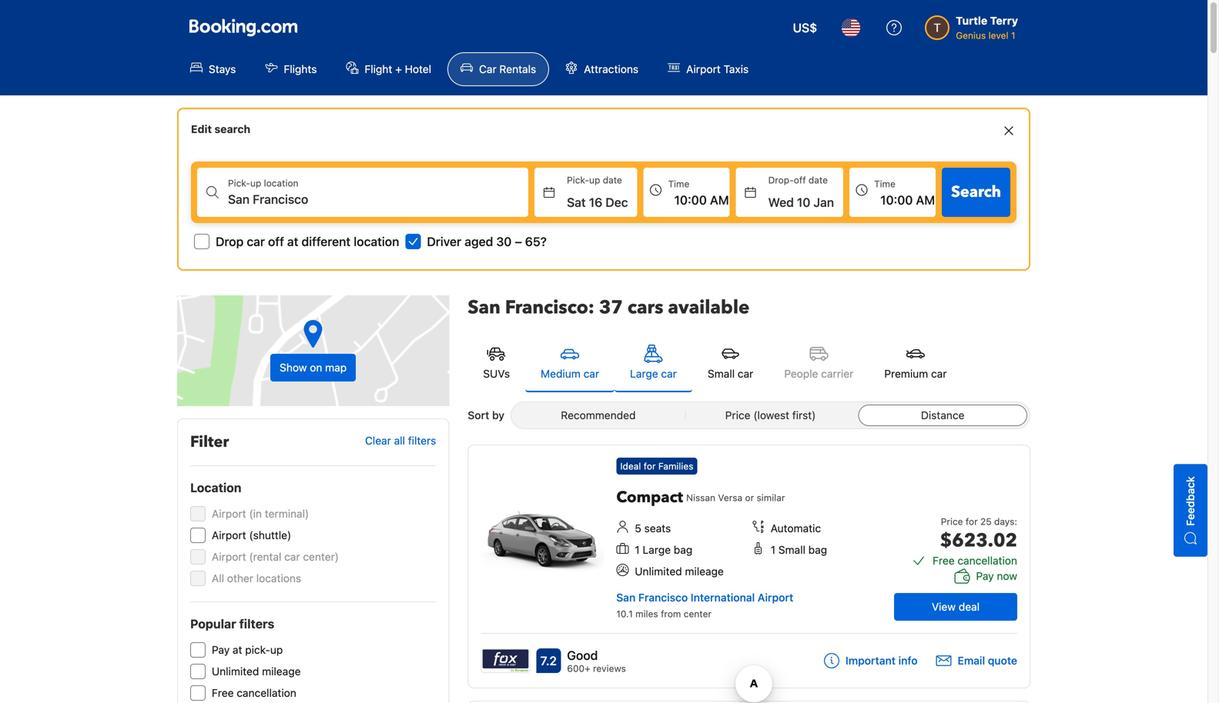 Task type: vqa. For each thing, say whether or not it's contained in the screenshot.
1st group from the right
no



Task type: locate. For each thing, give the bounding box(es) containing it.
taxis
[[724, 63, 749, 75]]

0 horizontal spatial free
[[212, 687, 234, 700]]

car for drop
[[247, 234, 265, 249]]

flight + hotel link
[[333, 52, 444, 86]]

0 horizontal spatial small
[[708, 368, 735, 380]]

small up price (lowest first)
[[708, 368, 735, 380]]

unlimited mileage down pick-
[[212, 666, 301, 678]]

mileage down pick-
[[262, 666, 301, 678]]

0 vertical spatial small
[[708, 368, 735, 380]]

0 horizontal spatial for
[[644, 461, 656, 472]]

large down seats at right bottom
[[643, 544, 671, 557]]

center
[[684, 609, 712, 620]]

car up locations
[[284, 551, 300, 564]]

1 vertical spatial free cancellation
[[212, 687, 296, 700]]

all
[[394, 435, 405, 448]]

location down pick-up location field
[[354, 234, 399, 249]]

1 date from the left
[[603, 175, 622, 186]]

price up $623.02
[[941, 517, 963, 528]]

premium car button
[[869, 336, 962, 391]]

up for location
[[250, 178, 261, 189]]

1 bag from the left
[[674, 544, 693, 557]]

car left small car
[[661, 368, 677, 380]]

up up 16
[[589, 175, 600, 186]]

1 horizontal spatial small
[[778, 544, 805, 557]]

1 horizontal spatial up
[[270, 644, 283, 657]]

off up wed 10 jan
[[794, 175, 806, 186]]

people carrier button
[[769, 336, 869, 391]]

rentals
[[499, 63, 536, 75]]

at left different
[[287, 234, 298, 249]]

attractions link
[[552, 52, 652, 86]]

0 vertical spatial free cancellation
[[933, 555, 1017, 568]]

francisco
[[638, 592, 688, 605]]

price left (lowest
[[725, 409, 750, 422]]

airport up "all"
[[212, 551, 246, 564]]

pick- down search
[[228, 178, 250, 189]]

mileage inside product card "group"
[[685, 566, 724, 578]]

premium
[[884, 368, 928, 380]]

0 horizontal spatial san
[[468, 295, 500, 321]]

0 vertical spatial san
[[468, 295, 500, 321]]

date for dec
[[603, 175, 622, 186]]

flight
[[365, 63, 392, 75]]

turtle terry genius level 1
[[956, 14, 1018, 41]]

0 vertical spatial filters
[[408, 435, 436, 448]]

1 vertical spatial filters
[[239, 617, 274, 632]]

1 vertical spatial unlimited mileage
[[212, 666, 301, 678]]

miles
[[635, 609, 658, 620]]

days:
[[994, 517, 1017, 528]]

at left pick-
[[233, 644, 242, 657]]

0 horizontal spatial up
[[250, 178, 261, 189]]

search
[[951, 182, 1001, 203]]

san up 10.1
[[616, 592, 636, 605]]

airport for airport (shuttle)
[[212, 529, 246, 542]]

unlimited down '1 large bag' at the bottom
[[635, 566, 682, 578]]

skip to main content element
[[0, 0, 1208, 95]]

0 horizontal spatial mileage
[[262, 666, 301, 678]]

small
[[708, 368, 735, 380], [778, 544, 805, 557]]

1 horizontal spatial bag
[[808, 544, 827, 557]]

unlimited down pay at pick-up
[[212, 666, 259, 678]]

date up the jan
[[809, 175, 828, 186]]

2 bag from the left
[[808, 544, 827, 557]]

0 vertical spatial for
[[644, 461, 656, 472]]

cancellation down pick-
[[237, 687, 296, 700]]

pay left now
[[976, 570, 994, 583]]

drop
[[216, 234, 244, 249]]

pick-up date
[[567, 175, 622, 186]]

37
[[599, 295, 623, 321]]

0 horizontal spatial date
[[603, 175, 622, 186]]

sat
[[567, 195, 586, 210]]

good 600+ reviews
[[567, 649, 626, 675]]

1 vertical spatial price
[[941, 517, 963, 528]]

0 vertical spatial unlimited mileage
[[635, 566, 724, 578]]

price for 25 days: $623.02
[[940, 517, 1017, 554]]

unlimited inside product card "group"
[[635, 566, 682, 578]]

mileage up "san francisco international airport" button
[[685, 566, 724, 578]]

pay inside product card "group"
[[976, 570, 994, 583]]

1 horizontal spatial price
[[941, 517, 963, 528]]

large
[[630, 368, 658, 380], [643, 544, 671, 557]]

2 horizontal spatial 1
[[1011, 30, 1015, 41]]

bag down "automatic"
[[808, 544, 827, 557]]

medium
[[541, 368, 581, 380]]

1 vertical spatial location
[[354, 234, 399, 249]]

1 horizontal spatial free
[[933, 555, 955, 568]]

price inside sort by element
[[725, 409, 750, 422]]

for
[[644, 461, 656, 472], [966, 517, 978, 528]]

for for ideal for families
[[644, 461, 656, 472]]

0 vertical spatial mileage
[[685, 566, 724, 578]]

on
[[310, 362, 322, 374]]

san inside the san francisco international airport 10.1 miles from center
[[616, 592, 636, 605]]

1 horizontal spatial unlimited
[[635, 566, 682, 578]]

pick- for pick-up location
[[228, 178, 250, 189]]

1 vertical spatial for
[[966, 517, 978, 528]]

1 vertical spatial at
[[233, 644, 242, 657]]

locations
[[256, 573, 301, 585]]

flight + hotel
[[365, 63, 431, 75]]

65?
[[525, 234, 547, 249]]

drop-off date
[[768, 175, 828, 186]]

airport for airport taxis
[[686, 63, 721, 75]]

1 horizontal spatial free cancellation
[[933, 555, 1017, 568]]

cars
[[628, 295, 663, 321]]

0 horizontal spatial 1
[[635, 544, 640, 557]]

show on map
[[280, 362, 347, 374]]

5 seats
[[635, 523, 671, 535]]

0 vertical spatial pay
[[976, 570, 994, 583]]

email quote
[[958, 655, 1017, 668]]

filters right 'all'
[[408, 435, 436, 448]]

0 vertical spatial unlimited
[[635, 566, 682, 578]]

pay at pick-up
[[212, 644, 283, 657]]

francisco:
[[505, 295, 594, 321]]

1 horizontal spatial cancellation
[[958, 555, 1017, 568]]

up down search
[[250, 178, 261, 189]]

airport down airport (in terminal)
[[212, 529, 246, 542]]

0 horizontal spatial location
[[264, 178, 298, 189]]

car right drop
[[247, 234, 265, 249]]

date up dec
[[603, 175, 622, 186]]

mileage
[[685, 566, 724, 578], [262, 666, 301, 678]]

600+
[[567, 664, 590, 675]]

hotel
[[405, 63, 431, 75]]

for inside price for 25 days: $623.02
[[966, 517, 978, 528]]

2 date from the left
[[809, 175, 828, 186]]

0 horizontal spatial pick-
[[228, 178, 250, 189]]

1 vertical spatial large
[[643, 544, 671, 557]]

free cancellation down pick-
[[212, 687, 296, 700]]

0 horizontal spatial bag
[[674, 544, 693, 557]]

0 horizontal spatial off
[[268, 234, 284, 249]]

san for san francisco: 37 cars available
[[468, 295, 500, 321]]

1 horizontal spatial pick-
[[567, 175, 589, 186]]

1 horizontal spatial mileage
[[685, 566, 724, 578]]

date for jan
[[809, 175, 828, 186]]

driver aged 30 – 65?
[[427, 234, 547, 249]]

compact nissan versa or similar
[[616, 487, 785, 509]]

at
[[287, 234, 298, 249], [233, 644, 242, 657]]

search summary element
[[177, 108, 1030, 271]]

unlimited mileage
[[635, 566, 724, 578], [212, 666, 301, 678]]

other
[[227, 573, 253, 585]]

off right drop
[[268, 234, 284, 249]]

by
[[492, 409, 505, 422]]

all other locations
[[212, 573, 301, 585]]

free down $623.02
[[933, 555, 955, 568]]

sort by
[[468, 409, 505, 422]]

0 horizontal spatial filters
[[239, 617, 274, 632]]

1 horizontal spatial date
[[809, 175, 828, 186]]

car right premium
[[931, 368, 947, 380]]

san up suvs "button"
[[468, 295, 500, 321]]

1 horizontal spatial for
[[966, 517, 978, 528]]

1 horizontal spatial pay
[[976, 570, 994, 583]]

customer rating 7.2 good element
[[567, 647, 626, 665]]

car for large
[[661, 368, 677, 380]]

location up the 'drop car off at different location'
[[264, 178, 298, 189]]

price inside price for 25 days: $623.02
[[941, 517, 963, 528]]

1 down 5 on the bottom of page
[[635, 544, 640, 557]]

0 horizontal spatial at
[[233, 644, 242, 657]]

1 vertical spatial pay
[[212, 644, 230, 657]]

filters up pick-
[[239, 617, 274, 632]]

airport right 'international'
[[758, 592, 793, 605]]

unlimited mileage down '1 large bag' at the bottom
[[635, 566, 724, 578]]

Pick-up location field
[[228, 190, 528, 209]]

edit search
[[191, 123, 250, 136]]

0 vertical spatial cancellation
[[958, 555, 1017, 568]]

1 vertical spatial san
[[616, 592, 636, 605]]

1 horizontal spatial filters
[[408, 435, 436, 448]]

carrier
[[821, 368, 854, 380]]

0 vertical spatial free
[[933, 555, 955, 568]]

0 vertical spatial price
[[725, 409, 750, 422]]

small inside product card "group"
[[778, 544, 805, 557]]

car inside button
[[583, 368, 599, 380]]

free cancellation
[[933, 555, 1017, 568], [212, 687, 296, 700]]

2 horizontal spatial up
[[589, 175, 600, 186]]

view
[[932, 601, 956, 614]]

1 down "automatic"
[[771, 544, 775, 557]]

for left 25
[[966, 517, 978, 528]]

for right ideal
[[644, 461, 656, 472]]

location
[[264, 178, 298, 189], [354, 234, 399, 249]]

pick- up 'sat'
[[567, 175, 589, 186]]

car up price (lowest first)
[[738, 368, 753, 380]]

sort
[[468, 409, 489, 422]]

cancellation inside product card "group"
[[958, 555, 1017, 568]]

stays
[[209, 63, 236, 75]]

airport left (in
[[212, 508, 246, 521]]

1 horizontal spatial at
[[287, 234, 298, 249]]

price
[[725, 409, 750, 422], [941, 517, 963, 528]]

medium car button
[[525, 336, 615, 393]]

1 vertical spatial small
[[778, 544, 805, 557]]

show on map button
[[177, 296, 449, 407]]

pay now
[[976, 570, 1017, 583]]

dec
[[606, 195, 628, 210]]

bag up francisco on the bottom right
[[674, 544, 693, 557]]

email quote button
[[936, 654, 1017, 669]]

free down pay at pick-up
[[212, 687, 234, 700]]

1 vertical spatial mileage
[[262, 666, 301, 678]]

center)
[[303, 551, 339, 564]]

0 horizontal spatial price
[[725, 409, 750, 422]]

1 horizontal spatial 1
[[771, 544, 775, 557]]

car for premium
[[931, 368, 947, 380]]

1 horizontal spatial san
[[616, 592, 636, 605]]

drop car off at different location
[[216, 234, 399, 249]]

pay down popular
[[212, 644, 230, 657]]

car right medium at the left bottom of the page
[[583, 368, 599, 380]]

sort by element
[[511, 402, 1030, 430]]

terry
[[990, 14, 1018, 27]]

people carrier
[[784, 368, 854, 380]]

0 vertical spatial off
[[794, 175, 806, 186]]

0 horizontal spatial cancellation
[[237, 687, 296, 700]]

filters
[[408, 435, 436, 448], [239, 617, 274, 632]]

turtle
[[956, 14, 987, 27]]

1 vertical spatial cancellation
[[237, 687, 296, 700]]

important
[[846, 655, 896, 668]]

car rentals link
[[447, 52, 549, 86]]

filters inside button
[[408, 435, 436, 448]]

0 vertical spatial large
[[630, 368, 658, 380]]

car
[[247, 234, 265, 249], [583, 368, 599, 380], [661, 368, 677, 380], [738, 368, 753, 380], [931, 368, 947, 380], [284, 551, 300, 564]]

car inside search summary element
[[247, 234, 265, 249]]

large inside "button"
[[630, 368, 658, 380]]

up down popular filters
[[270, 644, 283, 657]]

cancellation up pay now
[[958, 555, 1017, 568]]

us$ button
[[784, 9, 826, 46]]

airport inside airport taxis link
[[686, 63, 721, 75]]

search button
[[942, 168, 1010, 217]]

versa
[[718, 493, 742, 504]]

large up recommended
[[630, 368, 658, 380]]

0 vertical spatial at
[[287, 234, 298, 249]]

airport left 'taxis'
[[686, 63, 721, 75]]

pick-
[[567, 175, 589, 186], [228, 178, 250, 189]]

drop-
[[768, 175, 794, 186]]

small down "automatic"
[[778, 544, 805, 557]]

25
[[980, 517, 992, 528]]

car for medium
[[583, 368, 599, 380]]

car inside "button"
[[661, 368, 677, 380]]

0 horizontal spatial unlimited mileage
[[212, 666, 301, 678]]

unlimited
[[635, 566, 682, 578], [212, 666, 259, 678]]

0 horizontal spatial pay
[[212, 644, 230, 657]]

0 horizontal spatial unlimited
[[212, 666, 259, 678]]

flights link
[[252, 52, 330, 86]]

1 horizontal spatial unlimited mileage
[[635, 566, 724, 578]]

free cancellation down $623.02
[[933, 555, 1017, 568]]

1 right "level"
[[1011, 30, 1015, 41]]

san for san francisco international airport 10.1 miles from center
[[616, 592, 636, 605]]



Task type: describe. For each thing, give the bounding box(es) containing it.
1 horizontal spatial off
[[794, 175, 806, 186]]

free inside product card "group"
[[933, 555, 955, 568]]

price for price (lowest first)
[[725, 409, 750, 422]]

7.2 element
[[536, 649, 561, 674]]

1 vertical spatial off
[[268, 234, 284, 249]]

pick-up location
[[228, 178, 298, 189]]

at inside search summary element
[[287, 234, 298, 249]]

quote
[[988, 655, 1017, 668]]

clear
[[365, 435, 391, 448]]

us$
[[793, 20, 817, 35]]

car for small
[[738, 368, 753, 380]]

7.2
[[540, 654, 557, 669]]

car
[[479, 63, 497, 75]]

view deal button
[[894, 594, 1017, 621]]

bag for 1 large bag
[[674, 544, 693, 557]]

pick- for pick-up date
[[567, 175, 589, 186]]

–
[[515, 234, 522, 249]]

premium car
[[884, 368, 947, 380]]

10.1
[[616, 609, 633, 620]]

pay for pay at pick-up
[[212, 644, 230, 657]]

international
[[691, 592, 755, 605]]

$623.02
[[940, 529, 1017, 554]]

10
[[797, 195, 810, 210]]

1 vertical spatial free
[[212, 687, 234, 700]]

genius
[[956, 30, 986, 41]]

large inside product card "group"
[[643, 544, 671, 557]]

large car button
[[615, 336, 692, 393]]

now
[[997, 570, 1017, 583]]

airport taxis
[[686, 63, 749, 75]]

price for price for 25 days: $623.02
[[941, 517, 963, 528]]

0 horizontal spatial free cancellation
[[212, 687, 296, 700]]

1 for 1 large bag
[[635, 544, 640, 557]]

price (lowest first)
[[725, 409, 816, 422]]

car rentals
[[479, 63, 536, 75]]

product card group
[[468, 445, 1030, 689]]

for for price for 25 days: $623.02
[[966, 517, 978, 528]]

san francisco international airport 10.1 miles from center
[[616, 592, 793, 620]]

feedback
[[1184, 477, 1197, 527]]

aged
[[465, 234, 493, 249]]

1 for 1 small bag
[[771, 544, 775, 557]]

available
[[668, 295, 750, 321]]

5
[[635, 523, 641, 535]]

30
[[496, 234, 512, 249]]

clear all filters button
[[365, 435, 436, 448]]

airport (in terminal)
[[212, 508, 309, 521]]

clear all filters
[[365, 435, 436, 448]]

first)
[[792, 409, 816, 422]]

edit
[[191, 123, 212, 136]]

from
[[661, 609, 681, 620]]

1 large bag
[[635, 544, 693, 557]]

medium car
[[541, 368, 599, 380]]

nissan
[[686, 493, 715, 504]]

1 horizontal spatial location
[[354, 234, 399, 249]]

+
[[395, 63, 402, 75]]

san francisco international airport button
[[616, 592, 793, 605]]

airport for airport (in terminal)
[[212, 508, 246, 521]]

0 vertical spatial location
[[264, 178, 298, 189]]

pay for pay now
[[976, 570, 994, 583]]

airport inside the san francisco international airport 10.1 miles from center
[[758, 592, 793, 605]]

1 inside turtle terry genius level 1
[[1011, 30, 1015, 41]]

level
[[989, 30, 1009, 41]]

san francisco: 37 cars available
[[468, 295, 750, 321]]

deal
[[959, 601, 980, 614]]

unlimited mileage inside product card "group"
[[635, 566, 724, 578]]

supplied by fox image
[[482, 650, 529, 673]]

free cancellation inside product card "group"
[[933, 555, 1017, 568]]

reviews
[[593, 664, 626, 675]]

show
[[280, 362, 307, 374]]

families
[[658, 461, 694, 472]]

(shuttle)
[[249, 529, 291, 542]]

1 small bag
[[771, 544, 827, 557]]

stays link
[[177, 52, 249, 86]]

flights
[[284, 63, 317, 75]]

important info
[[846, 655, 918, 668]]

important info button
[[824, 654, 918, 669]]

bag for 1 small bag
[[808, 544, 827, 557]]

jan
[[814, 195, 834, 210]]

popular
[[190, 617, 236, 632]]

1 vertical spatial unlimited
[[212, 666, 259, 678]]

map
[[325, 362, 347, 374]]

compact
[[616, 487, 683, 509]]

(rental
[[249, 551, 281, 564]]

distance
[[921, 409, 965, 422]]

pick-
[[245, 644, 270, 657]]

small car
[[708, 368, 753, 380]]

(in
[[249, 508, 262, 521]]

small inside button
[[708, 368, 735, 380]]

16
[[589, 195, 602, 210]]

attractions
[[584, 63, 639, 75]]

suvs
[[483, 368, 510, 380]]

view deal
[[932, 601, 980, 614]]

airport (shuttle)
[[212, 529, 291, 542]]

info
[[898, 655, 918, 668]]

suvs button
[[468, 336, 525, 391]]

driver
[[427, 234, 461, 249]]

large car
[[630, 368, 677, 380]]

recommended
[[561, 409, 636, 422]]

popular filters
[[190, 617, 274, 632]]

sat 16 dec
[[567, 195, 628, 210]]

up for date
[[589, 175, 600, 186]]

(lowest
[[753, 409, 789, 422]]

all
[[212, 573, 224, 585]]

email
[[958, 655, 985, 668]]

airport for airport (rental car center)
[[212, 551, 246, 564]]



